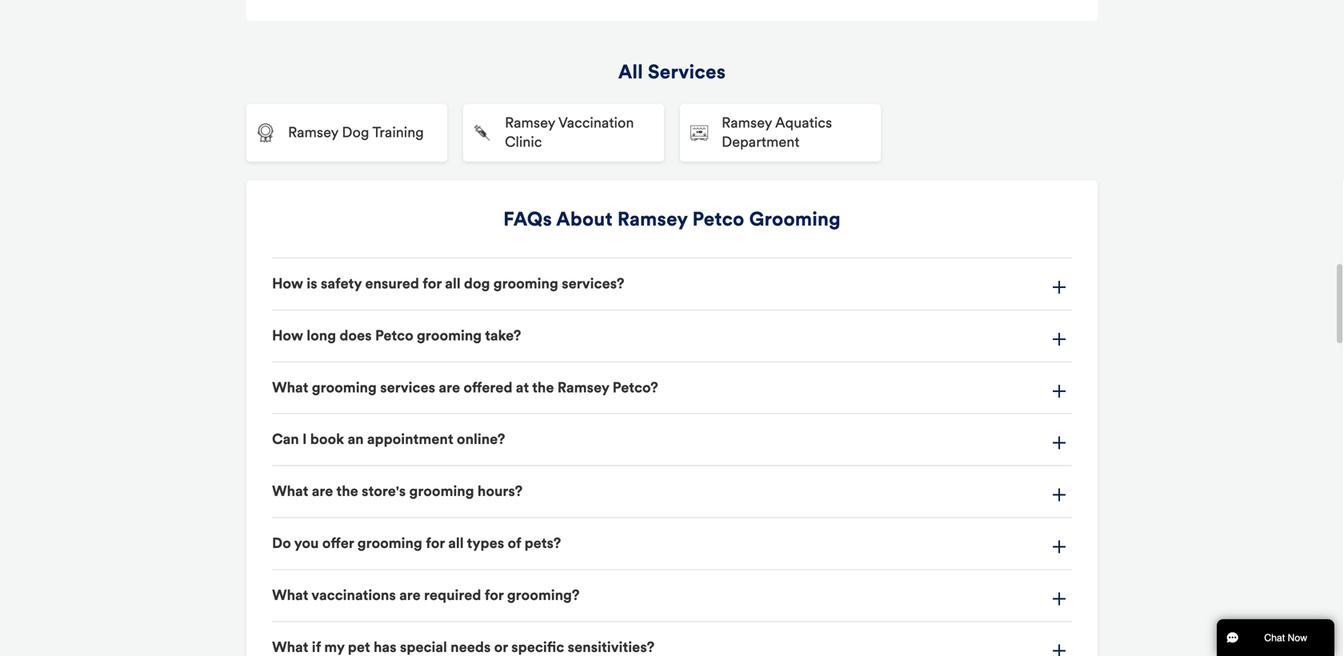 Task type: locate. For each thing, give the bounding box(es) containing it.
ramsey for ramsey vaccination clinic
[[505, 114, 555, 132]]

training
[[373, 124, 424, 141]]

all
[[619, 60, 643, 84]]

ramsey up "department"
[[722, 114, 772, 132]]

clinic
[[505, 133, 542, 151]]

ramsey dog training
[[288, 124, 424, 141]]

ramsey up clinic
[[505, 114, 555, 132]]

faqs
[[504, 207, 552, 231]]

department
[[722, 133, 800, 151]]

dog
[[342, 124, 369, 141]]

ramsey inside ramsey vaccination clinic
[[505, 114, 555, 132]]

ramsey inside ramsey aquatics department
[[722, 114, 772, 132]]

ramsey left the dog
[[288, 124, 339, 141]]

ramsey vaccination clinic
[[505, 114, 634, 151]]

ramsey
[[505, 114, 555, 132], [722, 114, 772, 132], [288, 124, 339, 141], [618, 207, 688, 231]]

petco
[[693, 207, 745, 231]]



Task type: vqa. For each thing, say whether or not it's contained in the screenshot.
FAQs
yes



Task type: describe. For each thing, give the bounding box(es) containing it.
ramsey left petco
[[618, 207, 688, 231]]

ramsey for ramsey aquatics department
[[722, 114, 772, 132]]

ramsey dog training link
[[247, 104, 448, 162]]

services
[[648, 60, 726, 84]]

faqs about ramsey petco grooming
[[504, 207, 841, 231]]

ramsey for ramsey dog training
[[288, 124, 339, 141]]

ramsey vaccination clinic link
[[464, 104, 664, 162]]

aquatics
[[776, 114, 833, 132]]

vaccination
[[559, 114, 634, 132]]

all services
[[619, 60, 726, 84]]

ramsey aquatics department link
[[680, 104, 881, 162]]

grooming
[[750, 207, 841, 231]]

ramsey aquatics department
[[722, 114, 833, 151]]

about
[[557, 207, 613, 231]]



